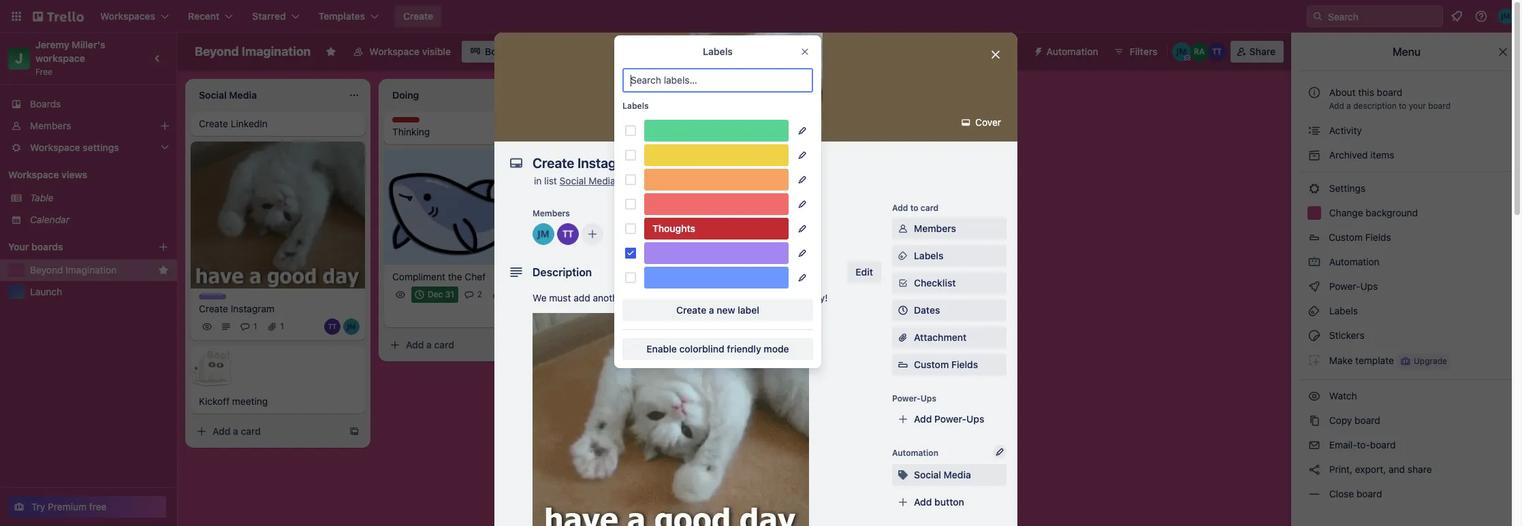 Task type: locate. For each thing, give the bounding box(es) containing it.
fields for menu
[[1366, 232, 1392, 243]]

beyond imagination link
[[30, 264, 153, 277]]

sm image for the power-ups link
[[1308, 280, 1322, 294]]

sm image for activity
[[1308, 124, 1322, 138]]

workspace
[[370, 46, 420, 57], [8, 169, 59, 181]]

free
[[35, 67, 52, 77]]

beyond inside board name "text field"
[[195, 44, 239, 59]]

add a card button for create from template… icon
[[578, 119, 730, 140]]

add button button
[[893, 492, 1007, 514]]

board up print, export, and share
[[1371, 439, 1396, 451]]

1 vertical spatial thoughts
[[653, 223, 696, 234]]

sm image for the automation link
[[1308, 256, 1322, 269]]

create from template… image
[[542, 340, 553, 351], [349, 427, 360, 438]]

create a new label
[[677, 305, 760, 316]]

0 vertical spatial labels link
[[893, 245, 1007, 267]]

custom fields
[[1329, 232, 1392, 243], [914, 359, 978, 371]]

sm image inside settings link
[[1308, 182, 1322, 196]]

2 horizontal spatial automation
[[1327, 256, 1380, 268]]

sm image for print, export, and share
[[1308, 463, 1322, 477]]

beyond
[[195, 44, 239, 59], [30, 264, 63, 276]]

create down we must add another social media to increase our youth credibility!
[[677, 305, 707, 316]]

automation down change
[[1327, 256, 1380, 268]]

views
[[61, 169, 87, 181]]

members down in in the top left of the page
[[533, 208, 570, 219]]

sm image inside close board link
[[1308, 488, 1322, 501]]

0 horizontal spatial custom fields
[[914, 359, 978, 371]]

1 horizontal spatial power-ups
[[967, 46, 1017, 57]]

0 horizontal spatial jeremy miller (jeremymiller198) image
[[533, 223, 555, 245]]

add a card
[[600, 123, 648, 135], [406, 339, 454, 351], [213, 426, 261, 438]]

automation inside button
[[1047, 46, 1099, 57]]

upgrade button
[[1398, 354, 1450, 370]]

1 down "instagram"
[[253, 322, 257, 332]]

power- inside button
[[967, 46, 999, 57]]

1 vertical spatial power-ups
[[1327, 281, 1381, 292]]

export,
[[1356, 464, 1387, 476]]

1 vertical spatial create from template… image
[[349, 427, 360, 438]]

add a card for the bottom create from template… image
[[213, 426, 261, 438]]

archived items
[[1327, 149, 1395, 161]]

workspace inside button
[[370, 46, 420, 57]]

0 vertical spatial imagination
[[242, 44, 311, 59]]

custom fields down attachment "button"
[[914, 359, 978, 371]]

kickoff
[[199, 396, 230, 408]]

sm image inside watch link
[[1308, 390, 1322, 403]]

1 vertical spatial labels link
[[1300, 300, 1515, 322]]

sm image
[[1028, 41, 1047, 60], [1308, 124, 1322, 138], [1308, 149, 1322, 162], [687, 228, 700, 241], [758, 228, 771, 241], [1308, 305, 1322, 318], [1308, 329, 1322, 343], [1308, 354, 1322, 367], [1308, 439, 1322, 452], [1308, 463, 1322, 477], [897, 469, 910, 482]]

add power-ups
[[914, 414, 985, 425]]

sm image inside checklist link
[[897, 277, 910, 290]]

sm image inside email-to-board "link"
[[1308, 439, 1322, 452]]

31
[[445, 289, 454, 300]]

1 horizontal spatial list
[[848, 88, 862, 99]]

media
[[589, 175, 616, 187], [944, 469, 971, 481]]

about this board add a description to your board
[[1330, 87, 1451, 111]]

table link
[[30, 191, 169, 205]]

1 horizontal spatial add a card button
[[384, 334, 537, 356]]

2 horizontal spatial add a card button
[[578, 119, 730, 140]]

social up add button
[[914, 469, 942, 481]]

add a card button down the kickoff meeting link
[[191, 421, 343, 443]]

create from template… image
[[736, 124, 747, 135]]

terry turtle (terryturtle) image down create instagram link
[[324, 319, 341, 335]]

sm image for cover link
[[960, 116, 973, 129]]

sm image for make template
[[1308, 354, 1322, 367]]

ups inside button
[[999, 46, 1017, 57]]

checklist link
[[893, 273, 1007, 294]]

color: purple, title: none image right add members to card icon
[[615, 223, 647, 245]]

board down export,
[[1357, 489, 1383, 500]]

media inside social media button
[[944, 469, 971, 481]]

add a card button
[[578, 119, 730, 140], [384, 334, 537, 356], [191, 421, 343, 443]]

1 vertical spatial members
[[533, 208, 570, 219]]

members down boards
[[30, 120, 71, 131]]

ups up add power-ups
[[921, 394, 937, 404]]

to
[[1400, 101, 1407, 111], [911, 203, 919, 213], [687, 292, 696, 304]]

meeting
[[232, 396, 268, 408]]

power-ups link
[[1300, 276, 1515, 298]]

terry turtle (terryturtle) image left ruby anderson (rubyanderson7) icon
[[499, 306, 515, 322]]

ruby anderson (rubyanderson7) image
[[1190, 42, 1209, 61]]

0 horizontal spatial 1
[[253, 322, 257, 332]]

1 horizontal spatial beyond imagination
[[195, 44, 311, 59]]

sm image inside the power-ups link
[[1308, 280, 1322, 294]]

1 horizontal spatial media
[[944, 469, 971, 481]]

sm image for social media
[[897, 469, 910, 482]]

0 horizontal spatial create from template… image
[[349, 427, 360, 438]]

1 horizontal spatial 1
[[280, 322, 284, 332]]

calendar link
[[30, 213, 169, 227]]

create left linkedin
[[199, 118, 228, 129]]

0 vertical spatial add a card button
[[578, 119, 730, 140]]

1 horizontal spatial members
[[533, 208, 570, 219]]

0 vertical spatial another
[[811, 88, 846, 99]]

1 vertical spatial custom fields
[[914, 359, 978, 371]]

jeremy miller (jeremymiller198) image
[[1498, 8, 1515, 25], [518, 306, 534, 322], [343, 319, 360, 335]]

this
[[1359, 87, 1375, 98]]

2 horizontal spatial to
[[1400, 101, 1407, 111]]

ups down the automation link
[[1361, 281, 1379, 292]]

0 horizontal spatial power-ups
[[893, 394, 937, 404]]

label
[[738, 305, 760, 316]]

beyond imagination inside board name "text field"
[[195, 44, 311, 59]]

workspace for workspace visible
[[370, 46, 420, 57]]

imagination inside board name "text field"
[[242, 44, 311, 59]]

automation left filters button
[[1047, 46, 1099, 57]]

print, export, and share
[[1327, 464, 1433, 476]]

1 vertical spatial add a card button
[[384, 334, 537, 356]]

custom fields button up the automation link
[[1300, 227, 1515, 249]]

jeremy
[[35, 39, 69, 50]]

members link
[[0, 115, 177, 137], [893, 218, 1007, 240]]

1 horizontal spatial beyond
[[195, 44, 239, 59]]

your boards
[[8, 241, 63, 253]]

members
[[30, 120, 71, 131], [533, 208, 570, 219], [914, 223, 957, 234]]

jeremy miller (jeremymiller198) image
[[1172, 42, 1191, 61], [533, 223, 555, 245]]

color: purple, title: none image
[[615, 223, 647, 245], [645, 243, 789, 264], [199, 295, 226, 300]]

add another list button
[[766, 79, 951, 109]]

change background link
[[1300, 202, 1515, 224]]

custom for menu
[[1329, 232, 1363, 243]]

workspace left visible
[[370, 46, 420, 57]]

description
[[1354, 101, 1397, 111]]

create inside "button"
[[677, 305, 707, 316]]

0 horizontal spatial add a card button
[[191, 421, 343, 443]]

activity link
[[1300, 120, 1515, 142]]

0 vertical spatial automation
[[1047, 46, 1099, 57]]

1 horizontal spatial jeremy miller (jeremymiller198) image
[[1172, 42, 1191, 61]]

enable
[[647, 343, 677, 355]]

0 horizontal spatial another
[[593, 292, 627, 304]]

custom
[[1329, 232, 1363, 243], [914, 359, 949, 371]]

1 vertical spatial custom fields button
[[893, 358, 1007, 372]]

board link
[[462, 41, 520, 63]]

custom fields down change background
[[1329, 232, 1392, 243]]

add a card up social media 'link'
[[600, 123, 648, 135]]

1 horizontal spatial fields
[[1366, 232, 1392, 243]]

1 horizontal spatial custom
[[1329, 232, 1363, 243]]

2 vertical spatial add a card
[[213, 426, 261, 438]]

0 vertical spatial custom fields
[[1329, 232, 1392, 243]]

2 horizontal spatial jeremy miller (jeremymiller198) image
[[1498, 8, 1515, 25]]

fields down change background
[[1366, 232, 1392, 243]]

terry turtle (terryturtle) image left share button
[[1208, 42, 1227, 61]]

imagination up launch link
[[66, 264, 117, 276]]

sm image for archived items
[[1308, 149, 1322, 162]]

social right in in the top left of the page
[[560, 175, 586, 187]]

launch
[[30, 286, 62, 298]]

our
[[738, 292, 752, 304]]

labels link up checklist link
[[893, 245, 1007, 267]]

share button
[[1231, 41, 1284, 63]]

1 horizontal spatial custom fields button
[[1300, 227, 1515, 249]]

workspace up the table
[[8, 169, 59, 181]]

1 horizontal spatial custom fields
[[1329, 232, 1392, 243]]

sm image for labels
[[1308, 305, 1322, 318]]

0 horizontal spatial imagination
[[66, 264, 117, 276]]

custom down attachment
[[914, 359, 949, 371]]

terry turtle (terryturtle) image
[[1208, 42, 1227, 61], [557, 223, 579, 245], [499, 306, 515, 322], [324, 319, 341, 335]]

must
[[549, 292, 571, 304]]

in list social media
[[534, 175, 616, 187]]

add a card button up 'color: yellow, title: none' image
[[578, 119, 730, 140]]

0 vertical spatial add a card
[[600, 123, 648, 135]]

kickoff meeting link
[[199, 395, 357, 409]]

imagination left star or unstar board image
[[242, 44, 311, 59]]

1 vertical spatial imagination
[[66, 264, 117, 276]]

members link down boards
[[0, 115, 177, 137]]

in
[[534, 175, 542, 187]]

media up button
[[944, 469, 971, 481]]

sm image inside archived items link
[[1308, 149, 1322, 162]]

add inside add power-ups link
[[914, 414, 932, 425]]

fields down attachment "button"
[[952, 359, 978, 371]]

1 horizontal spatial imagination
[[242, 44, 311, 59]]

color: red, title: none image
[[645, 193, 789, 215]]

media up add members to card icon
[[589, 175, 616, 187]]

compliment
[[392, 271, 446, 283]]

watching button
[[683, 223, 777, 245]]

custom fields button
[[1300, 227, 1515, 249], [893, 358, 1007, 372]]

1 down create instagram link
[[280, 322, 284, 332]]

sm image for stickers
[[1308, 329, 1322, 343]]

we must add another social media to increase our youth credibility!
[[533, 292, 828, 304]]

0 vertical spatial fields
[[1366, 232, 1392, 243]]

1 vertical spatial to
[[911, 203, 919, 213]]

sm image inside print, export, and share link
[[1308, 463, 1322, 477]]

another inside button
[[811, 88, 846, 99]]

1 horizontal spatial jeremy miller (jeremymiller198) image
[[518, 306, 534, 322]]

2 vertical spatial to
[[687, 292, 696, 304]]

2 vertical spatial add a card button
[[191, 421, 343, 443]]

create instagram link
[[199, 303, 357, 316]]

jeremy miller (jeremymiller198) image up the description
[[533, 223, 555, 245]]

0 horizontal spatial beyond imagination
[[30, 264, 117, 276]]

power-
[[967, 46, 999, 57], [1330, 281, 1361, 292], [893, 394, 921, 404], [935, 414, 967, 425]]

sm image inside the 'copy board' link
[[1308, 414, 1322, 428]]

jeremy miller (jeremymiller198) image right filters
[[1172, 42, 1191, 61]]

kickoff meeting
[[199, 396, 268, 408]]

1 vertical spatial list
[[544, 175, 557, 187]]

sm image inside stickers link
[[1308, 329, 1322, 343]]

to inside the about this board add a description to your board
[[1400, 101, 1407, 111]]

settings
[[1327, 183, 1366, 194]]

color: blue, title: none image
[[645, 267, 789, 289]]

close board
[[1327, 489, 1383, 500]]

dec 31
[[428, 289, 454, 300]]

thoughts thinking
[[392, 117, 430, 138]]

activity
[[1327, 125, 1363, 136]]

power-ups
[[967, 46, 1017, 57], [1327, 281, 1381, 292], [893, 394, 937, 404]]

custom fields button down attachment "button"
[[893, 358, 1007, 372]]

0 horizontal spatial workspace
[[8, 169, 59, 181]]

0 vertical spatial social
[[560, 175, 586, 187]]

1 horizontal spatial workspace
[[370, 46, 420, 57]]

2 vertical spatial automation
[[893, 448, 939, 459]]

1 horizontal spatial automation
[[1047, 46, 1099, 57]]

0 vertical spatial list
[[848, 88, 862, 99]]

workspace for workspace views
[[8, 169, 59, 181]]

0 horizontal spatial automation
[[893, 448, 939, 459]]

custom fields for add to card
[[914, 359, 978, 371]]

Search labels… text field
[[623, 68, 814, 93]]

1 horizontal spatial members link
[[893, 218, 1007, 240]]

create inside button
[[403, 10, 433, 22]]

2 vertical spatial power-ups
[[893, 394, 937, 404]]

None text field
[[526, 151, 976, 176]]

automation up social media
[[893, 448, 939, 459]]

fields
[[1366, 232, 1392, 243], [952, 359, 978, 371]]

compliment the chef
[[392, 271, 486, 283]]

0 horizontal spatial custom
[[914, 359, 949, 371]]

0 vertical spatial custom fields button
[[1300, 227, 1515, 249]]

0 notifications image
[[1449, 8, 1466, 25]]

j link
[[8, 48, 30, 69]]

color: yellow, title: none image
[[645, 144, 789, 166]]

sm image inside "activity" link
[[1308, 124, 1322, 138]]

create left "instagram"
[[199, 303, 228, 315]]

0 vertical spatial beyond imagination
[[195, 44, 311, 59]]

add a card button down 31
[[384, 334, 537, 356]]

to for we must add another social media to increase our youth credibility!
[[687, 292, 696, 304]]

2 horizontal spatial add a card
[[600, 123, 648, 135]]

your
[[8, 241, 29, 253]]

beyond inside beyond imagination link
[[30, 264, 63, 276]]

create for create
[[403, 10, 433, 22]]

1 vertical spatial workspace
[[8, 169, 59, 181]]

sm image
[[960, 116, 973, 129], [622, 174, 636, 188], [1308, 182, 1322, 196], [897, 222, 910, 236], [897, 249, 910, 263], [1308, 256, 1322, 269], [897, 277, 910, 290], [1308, 280, 1322, 294], [1308, 390, 1322, 403], [1308, 414, 1322, 428], [1308, 488, 1322, 501]]

0 horizontal spatial fields
[[952, 359, 978, 371]]

0 vertical spatial to
[[1400, 101, 1407, 111]]

0 vertical spatial color: bold red, title: "thoughts" element
[[392, 117, 430, 127]]

your boards with 2 items element
[[8, 239, 138, 256]]

1 vertical spatial custom
[[914, 359, 949, 371]]

ups
[[999, 46, 1017, 57], [1361, 281, 1379, 292], [921, 394, 937, 404], [967, 414, 985, 425]]

list inside button
[[848, 88, 862, 99]]

ups left automation button
[[999, 46, 1017, 57]]

sm image inside social media button
[[897, 469, 910, 482]]

0 vertical spatial custom
[[1329, 232, 1363, 243]]

close
[[1330, 489, 1355, 500]]

0 vertical spatial beyond
[[195, 44, 239, 59]]

members down add to card
[[914, 223, 957, 234]]

watch link
[[1300, 386, 1515, 407]]

change
[[1330, 207, 1364, 219]]

sm image inside cover link
[[960, 116, 973, 129]]

labels link
[[893, 245, 1007, 267], [1300, 300, 1515, 322]]

thoughts for thoughts
[[653, 223, 696, 234]]

stickers
[[1327, 330, 1365, 341]]

boards link
[[0, 93, 177, 115]]

a inside the about this board add a description to your board
[[1347, 101, 1352, 111]]

sm image inside automation button
[[1028, 41, 1047, 60]]

members link down add to card
[[893, 218, 1007, 240]]

add a card down kickoff meeting
[[213, 426, 261, 438]]

1 vertical spatial color: bold red, title: "thoughts" element
[[645, 218, 789, 240]]

customize views image
[[527, 45, 540, 59]]

attachment
[[914, 332, 967, 343]]

color: bold red, title: "thoughts" element
[[392, 117, 430, 127], [645, 218, 789, 240]]

custom down change
[[1329, 232, 1363, 243]]

0 horizontal spatial thoughts
[[392, 117, 430, 127]]

create for create linkedin
[[199, 118, 228, 129]]

try
[[31, 501, 45, 513]]

0 vertical spatial workspace
[[370, 46, 420, 57]]

0 horizontal spatial list
[[544, 175, 557, 187]]

dates button
[[893, 300, 1007, 322]]

launch link
[[30, 285, 169, 299]]

add a card down dec 31 option
[[406, 339, 454, 351]]

email-
[[1330, 439, 1358, 451]]

Dec 31 checkbox
[[412, 287, 458, 303]]

custom fields for menu
[[1329, 232, 1392, 243]]

terry turtle (terryturtle) image left add members to card icon
[[557, 223, 579, 245]]

1 vertical spatial social
[[914, 469, 942, 481]]

add to card
[[893, 203, 939, 213]]

sm image inside the automation link
[[1308, 256, 1322, 269]]

create up workspace visible
[[403, 10, 433, 22]]

0 horizontal spatial beyond
[[30, 264, 63, 276]]

0 vertical spatial thoughts
[[392, 117, 430, 127]]

thoughts inside thoughts thinking
[[392, 117, 430, 127]]

starred icon image
[[158, 265, 169, 276]]

1 vertical spatial beyond
[[30, 264, 63, 276]]

edit button
[[848, 262, 882, 283]]

create for create instagram
[[199, 303, 228, 315]]

sm image for the 'copy board' link at the right bottom of the page
[[1308, 414, 1322, 428]]

1 vertical spatial add a card
[[406, 339, 454, 351]]

0 vertical spatial members link
[[0, 115, 177, 137]]

labels link up stickers link
[[1300, 300, 1515, 322]]

board right the your
[[1429, 101, 1451, 111]]

1 horizontal spatial add a card
[[406, 339, 454, 351]]

sm image for close board link
[[1308, 488, 1322, 501]]

0 vertical spatial power-ups
[[967, 46, 1017, 57]]

1 vertical spatial another
[[593, 292, 627, 304]]

0 vertical spatial members
[[30, 120, 71, 131]]

0 horizontal spatial custom fields button
[[893, 358, 1007, 372]]

1 vertical spatial fields
[[952, 359, 978, 371]]



Task type: describe. For each thing, give the bounding box(es) containing it.
1 vertical spatial automation
[[1327, 256, 1380, 268]]

sm image for email-to-board
[[1308, 439, 1322, 452]]

table
[[30, 192, 53, 204]]

board up description
[[1377, 87, 1403, 98]]

copy board link
[[1300, 410, 1515, 432]]

increase
[[698, 292, 735, 304]]

add
[[574, 292, 591, 304]]

create linkedin link
[[199, 117, 357, 131]]

miller's
[[72, 39, 105, 50]]

boards
[[30, 98, 61, 110]]

share
[[1250, 46, 1276, 57]]

add inside add another list button
[[790, 88, 808, 99]]

friendly
[[727, 343, 762, 355]]

board up to-
[[1355, 415, 1381, 427]]

new
[[717, 305, 736, 316]]

ups up social media button on the right of the page
[[967, 414, 985, 425]]

color: purple, title: none image up create instagram
[[199, 295, 226, 300]]

Board name text field
[[188, 41, 318, 63]]

cover link
[[955, 112, 1010, 134]]

custom for add to card
[[914, 359, 949, 371]]

print,
[[1330, 464, 1353, 476]]

create for create a new label
[[677, 305, 707, 316]]

power-ups inside button
[[967, 46, 1017, 57]]

make template
[[1327, 355, 1395, 366]]

instagram
[[231, 303, 275, 315]]

dec
[[428, 289, 443, 300]]

workspace views
[[8, 169, 87, 181]]

credibility!
[[782, 292, 828, 304]]

add inside button
[[914, 497, 932, 508]]

social
[[630, 292, 655, 304]]

sm image for watch link
[[1308, 390, 1322, 403]]

custom fields button for add to card
[[893, 358, 1007, 372]]

dates
[[914, 305, 940, 316]]

custom fields button for menu
[[1300, 227, 1515, 249]]

add inside the about this board add a description to your board
[[1330, 101, 1345, 111]]

workspace visible button
[[345, 41, 459, 63]]

linkedin
[[231, 118, 268, 129]]

fields for add to card
[[952, 359, 978, 371]]

email-to-board
[[1327, 439, 1396, 451]]

close board link
[[1300, 484, 1515, 506]]

menu
[[1393, 46, 1421, 58]]

have\_a\_good\_day.gif image
[[533, 313, 809, 527]]

edit
[[856, 266, 873, 278]]

ruby anderson (rubyanderson7) image
[[537, 306, 553, 322]]

copy
[[1330, 415, 1353, 427]]

to for about this board add a description to your board
[[1400, 101, 1407, 111]]

1 vertical spatial jeremy miller (jeremymiller198) image
[[533, 223, 555, 245]]

colorblind
[[680, 343, 725, 355]]

power-ups button
[[940, 41, 1025, 63]]

chef
[[465, 271, 486, 283]]

open information menu image
[[1475, 10, 1489, 23]]

create button
[[395, 5, 442, 27]]

try premium free button
[[8, 497, 166, 518]]

background
[[1366, 207, 1419, 219]]

archived items link
[[1300, 144, 1515, 166]]

1 horizontal spatial color: bold red, title: "thoughts" element
[[645, 218, 789, 240]]

add a card for the topmost create from template… image
[[406, 339, 454, 351]]

automation link
[[1300, 251, 1515, 273]]

the
[[448, 271, 462, 283]]

items
[[1371, 149, 1395, 161]]

thinking link
[[392, 125, 551, 139]]

close popover image
[[800, 46, 811, 57]]

archived
[[1330, 149, 1369, 161]]

social inside button
[[914, 469, 942, 481]]

0 horizontal spatial jeremy miller (jeremymiller198) image
[[343, 319, 360, 335]]

about
[[1330, 87, 1356, 98]]

color: orange, title: none image
[[645, 169, 789, 191]]

template
[[1356, 355, 1395, 366]]

1 horizontal spatial labels link
[[1300, 300, 1515, 322]]

jeremy miller's workspace free
[[35, 39, 108, 77]]

create instagram
[[199, 303, 275, 315]]

Search field
[[1324, 6, 1443, 27]]

2
[[477, 289, 482, 300]]

0 horizontal spatial media
[[589, 175, 616, 187]]

a inside "button"
[[709, 305, 715, 316]]

workspace visible
[[370, 46, 451, 57]]

add board image
[[158, 242, 169, 253]]

1 horizontal spatial to
[[911, 203, 919, 213]]

star or unstar board image
[[326, 46, 337, 57]]

1 vertical spatial members link
[[893, 218, 1007, 240]]

1 vertical spatial beyond imagination
[[30, 264, 117, 276]]

print, export, and share link
[[1300, 459, 1515, 481]]

sm image for settings link
[[1308, 182, 1322, 196]]

0 vertical spatial create from template… image
[[542, 340, 553, 351]]

watch
[[1327, 390, 1360, 402]]

add a card button for the topmost create from template… image
[[384, 334, 537, 356]]

upgrade
[[1414, 356, 1448, 367]]

1 1 from the left
[[253, 322, 257, 332]]

j
[[15, 50, 23, 66]]

back to home image
[[33, 5, 84, 27]]

0 vertical spatial jeremy miller (jeremymiller198) image
[[1172, 42, 1191, 61]]

0 horizontal spatial members
[[30, 120, 71, 131]]

thoughts for thoughts thinking
[[392, 117, 430, 127]]

0 horizontal spatial social
[[560, 175, 586, 187]]

youth
[[755, 292, 780, 304]]

sm image for checklist link
[[897, 277, 910, 290]]

mode
[[764, 343, 789, 355]]

settings link
[[1300, 178, 1515, 200]]

add power-ups link
[[893, 409, 1007, 431]]

calendar
[[30, 214, 70, 226]]

boards
[[31, 241, 63, 253]]

stickers link
[[1300, 325, 1515, 347]]

2 horizontal spatial power-ups
[[1327, 281, 1381, 292]]

board
[[485, 46, 512, 57]]

0 horizontal spatial color: bold red, title: "thoughts" element
[[392, 117, 430, 127]]

add another list
[[790, 88, 862, 99]]

2 vertical spatial members
[[914, 223, 957, 234]]

media
[[658, 292, 684, 304]]

we
[[533, 292, 547, 304]]

social media
[[914, 469, 971, 481]]

enable colorblind friendly mode
[[647, 343, 789, 355]]

color: green, title: none image
[[645, 120, 789, 142]]

add members to card image
[[587, 228, 598, 241]]

workspace
[[35, 52, 85, 64]]

0 horizontal spatial labels link
[[893, 245, 1007, 267]]

0 horizontal spatial members link
[[0, 115, 177, 137]]

share
[[1408, 464, 1433, 476]]

to-
[[1358, 439, 1371, 451]]

search image
[[1313, 11, 1324, 22]]

add a card button for the bottom create from template… image
[[191, 421, 343, 443]]

filters button
[[1110, 41, 1162, 63]]

cover
[[973, 117, 1002, 128]]

primary element
[[0, 0, 1523, 33]]

2 1 from the left
[[280, 322, 284, 332]]

try premium free
[[31, 501, 107, 513]]

social media link
[[560, 175, 616, 187]]

create a new label button
[[623, 300, 814, 322]]

color: purple, title: none image down watching
[[645, 243, 789, 264]]

jeremy miller's workspace link
[[35, 39, 108, 64]]

board inside "link"
[[1371, 439, 1396, 451]]

thinking
[[392, 126, 430, 138]]



Task type: vqa. For each thing, say whether or not it's contained in the screenshot.
the bottom WRITER
no



